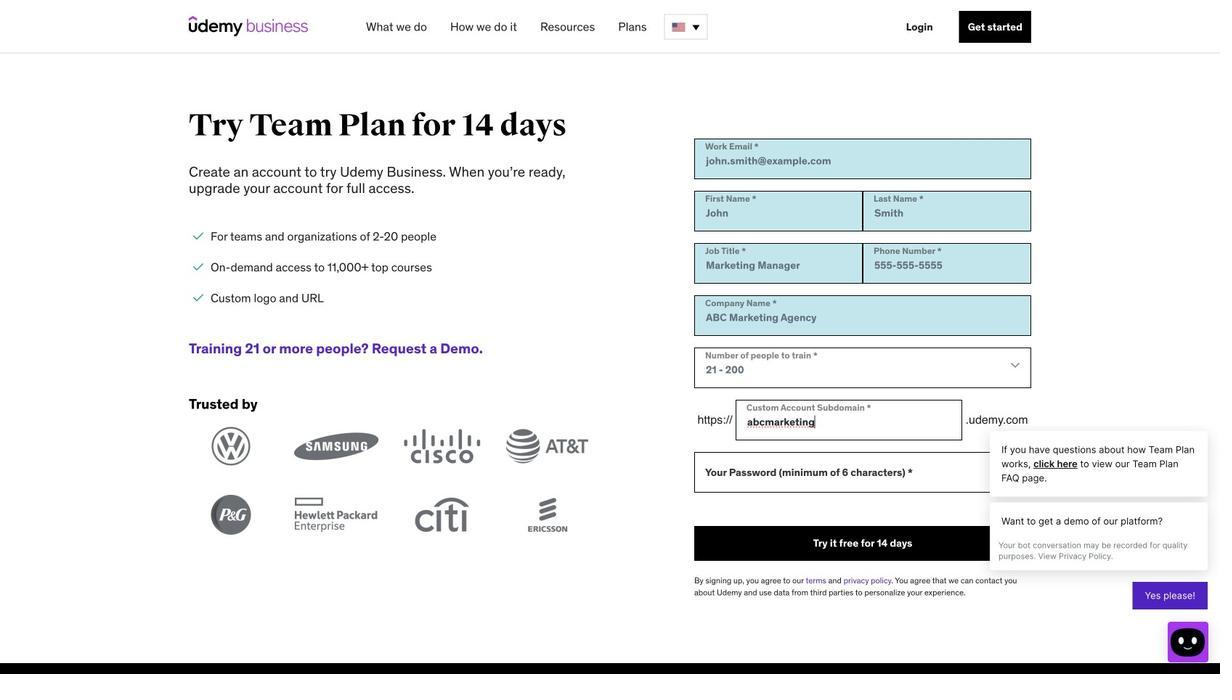Task type: vqa. For each thing, say whether or not it's contained in the screenshot.
learning
no



Task type: locate. For each thing, give the bounding box(es) containing it.
footer element
[[189, 664, 1031, 675]]

menu navigation
[[354, 0, 1031, 54]]

udemy business image
[[189, 16, 308, 36]]

First Name * text field
[[694, 191, 863, 232]]

hewlett packard enterprise logo image
[[294, 495, 379, 535]]

at&t logo image
[[505, 427, 589, 466]]

p&g logo image
[[189, 495, 273, 535]]

cisco logo image
[[399, 427, 484, 467]]

Last Name * text field
[[863, 191, 1031, 232]]

Company Name * text field
[[694, 295, 1031, 336]]

None password field
[[694, 452, 1031, 493]]



Task type: describe. For each thing, give the bounding box(es) containing it.
samsung logo image
[[294, 427, 379, 467]]

Job Title * text field
[[694, 243, 863, 284]]

citi logo image
[[399, 495, 484, 535]]

ericsson logo image
[[505, 495, 589, 535]]

volkswagen logo image
[[189, 427, 273, 467]]

Work Email * email field
[[694, 139, 1031, 179]]

Your team's unique subdomain * text field
[[736, 400, 962, 441]]

Phone Number telephone field
[[863, 243, 1031, 284]]



